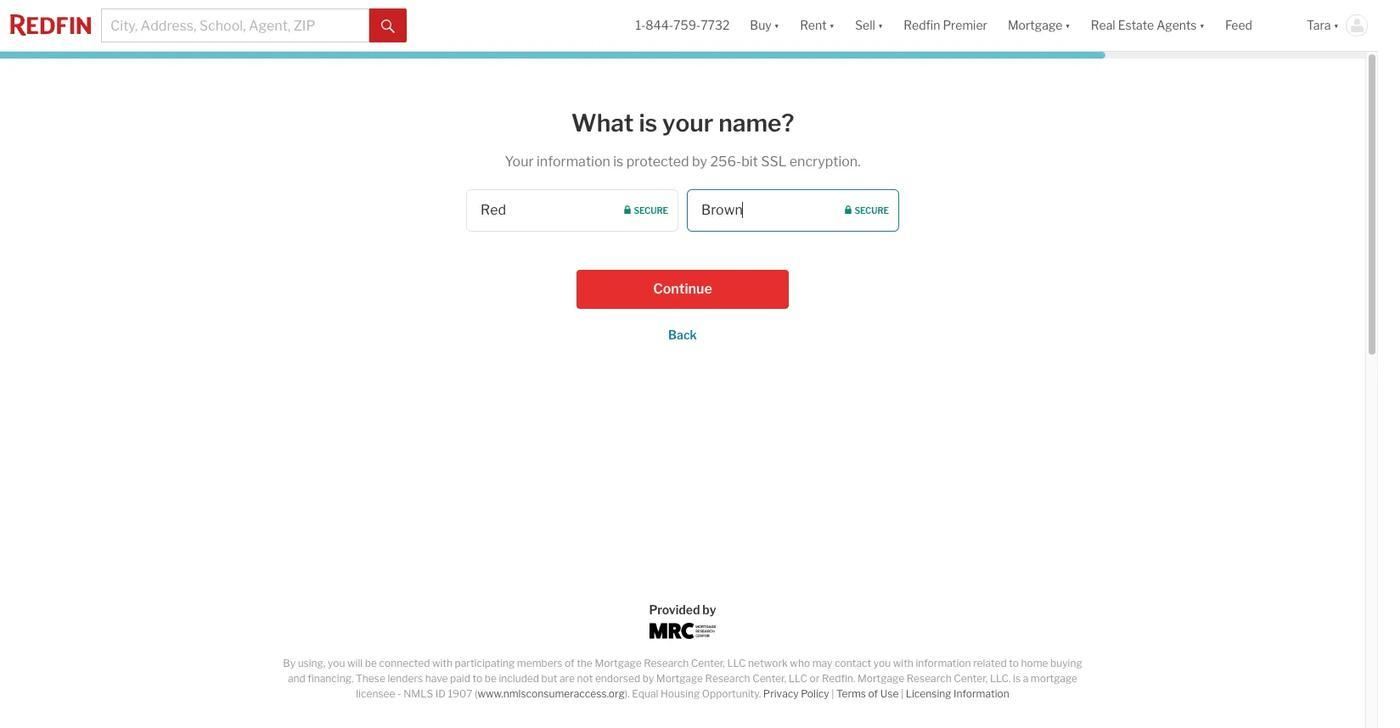 Task type: locate. For each thing, give the bounding box(es) containing it.
is left a
[[1013, 673, 1021, 685]]

2 vertical spatial is
[[1013, 673, 1021, 685]]

1 vertical spatial of
[[868, 688, 878, 701]]

0 horizontal spatial with
[[432, 657, 453, 670]]

research up licensing
[[907, 673, 952, 685]]

sell ▾ button
[[855, 0, 883, 51]]

real estate agents ▾ link
[[1091, 0, 1205, 51]]

Last text field
[[687, 189, 899, 232]]

related
[[973, 657, 1007, 670]]

by up mortgage research center image
[[703, 603, 716, 617]]

sell
[[855, 18, 875, 33]]

▾ for tara ▾
[[1334, 18, 1339, 33]]

research up housing on the bottom of page
[[644, 657, 689, 670]]

▾ for buy ▾
[[774, 18, 780, 33]]

information
[[537, 153, 610, 170], [916, 657, 971, 670]]

2 ▾ from the left
[[829, 18, 835, 33]]

mortgage up housing on the bottom of page
[[656, 673, 703, 685]]

1 vertical spatial to
[[473, 673, 483, 685]]

connected
[[379, 657, 430, 670]]

is
[[639, 109, 658, 138], [613, 153, 624, 170], [1013, 673, 1021, 685]]

4 ▾ from the left
[[1065, 18, 1071, 33]]

759-
[[674, 18, 701, 33]]

1 vertical spatial llc
[[789, 673, 808, 685]]

may
[[812, 657, 833, 670]]

center, down "network"
[[753, 673, 787, 685]]

you
[[328, 657, 345, 670], [874, 657, 891, 670]]

sell ▾
[[855, 18, 883, 33]]

sell ▾ button
[[845, 0, 894, 51]]

information down what at the top of page
[[537, 153, 610, 170]]

is left protected
[[613, 153, 624, 170]]

▾ right buy
[[774, 18, 780, 33]]

0 vertical spatial by
[[692, 153, 707, 170]]

| down 'redfin.'
[[832, 688, 834, 701]]

be up these
[[365, 657, 377, 670]]

terms
[[836, 688, 866, 701]]

1 vertical spatial information
[[916, 657, 971, 670]]

▾ right rent
[[829, 18, 835, 33]]

rent ▾
[[800, 18, 835, 33]]

to up (
[[473, 673, 483, 685]]

by up equal in the left bottom of the page
[[643, 673, 654, 685]]

redfin premier button
[[894, 0, 998, 51]]

buy
[[750, 18, 772, 33]]

by
[[283, 657, 296, 670]]

back
[[668, 327, 697, 342]]

6 ▾ from the left
[[1334, 18, 1339, 33]]

First text field
[[466, 189, 679, 232]]

mortgage ▾ button
[[998, 0, 1081, 51]]

to
[[1009, 657, 1019, 670], [473, 673, 483, 685]]

privacy policy link
[[763, 688, 829, 701]]

or
[[810, 673, 820, 685]]

1 | from the left
[[832, 688, 834, 701]]

to up the llc. on the bottom of the page
[[1009, 657, 1019, 670]]

0 horizontal spatial information
[[537, 153, 610, 170]]

0 horizontal spatial |
[[832, 688, 834, 701]]

256-
[[710, 153, 742, 170]]

you up financing.
[[328, 657, 345, 670]]

is up protected
[[639, 109, 658, 138]]

0 horizontal spatial you
[[328, 657, 345, 670]]

llc up privacy policy link in the bottom of the page
[[789, 673, 808, 685]]

research
[[644, 657, 689, 670], [705, 673, 750, 685], [907, 673, 952, 685]]

have
[[425, 673, 448, 685]]

2 with from the left
[[893, 657, 914, 670]]

estate
[[1118, 18, 1154, 33]]

1 ▾ from the left
[[774, 18, 780, 33]]

1 vertical spatial by
[[703, 603, 716, 617]]

information
[[954, 688, 1010, 701]]

by
[[692, 153, 707, 170], [703, 603, 716, 617], [643, 673, 654, 685]]

network
[[748, 657, 788, 670]]

by inside by using, you will be connected with participating members of the mortgage research center, llc network who may contact you with information related to home buying and financing. these lenders have paid to be included but are not endorsed by mortgage research center, llc or redfin. mortgage research center, llc. is a mortgage licensee - nmls id 1907 (
[[643, 673, 654, 685]]

be down participating
[[485, 673, 497, 685]]

844-
[[646, 18, 674, 33]]

0 vertical spatial of
[[565, 657, 575, 670]]

of inside by using, you will be connected with participating members of the mortgage research center, llc network who may contact you with information related to home buying and financing. these lenders have paid to be included but are not endorsed by mortgage research center, llc or redfin. mortgage research center, llc. is a mortgage licensee - nmls id 1907 (
[[565, 657, 575, 670]]

of left use
[[868, 688, 878, 701]]

mortgage inside dropdown button
[[1008, 18, 1063, 33]]

of
[[565, 657, 575, 670], [868, 688, 878, 701]]

▾ right tara
[[1334, 18, 1339, 33]]

terms of use link
[[836, 688, 899, 701]]

1 horizontal spatial with
[[893, 657, 914, 670]]

1 horizontal spatial llc
[[789, 673, 808, 685]]

|
[[832, 688, 834, 701], [901, 688, 904, 701]]

1 horizontal spatial is
[[639, 109, 658, 138]]

1 horizontal spatial information
[[916, 657, 971, 670]]

with up have
[[432, 657, 453, 670]]

1 horizontal spatial to
[[1009, 657, 1019, 670]]

1 vertical spatial be
[[485, 673, 497, 685]]

financing.
[[308, 673, 354, 685]]

▾ right sell
[[878, 18, 883, 33]]

feed button
[[1215, 0, 1297, 51]]

1 vertical spatial is
[[613, 153, 624, 170]]

mortgage left real
[[1008, 18, 1063, 33]]

0 horizontal spatial to
[[473, 673, 483, 685]]

protected
[[627, 153, 689, 170]]

1 horizontal spatial |
[[901, 688, 904, 701]]

information up licensing information link
[[916, 657, 971, 670]]

1 with from the left
[[432, 657, 453, 670]]

of left the
[[565, 657, 575, 670]]

contact
[[835, 657, 871, 670]]

continue button
[[577, 270, 789, 309]]

with
[[432, 657, 453, 670], [893, 657, 914, 670]]

0 horizontal spatial of
[[565, 657, 575, 670]]

with up use
[[893, 657, 914, 670]]

provided by
[[649, 603, 716, 617]]

0 horizontal spatial be
[[365, 657, 377, 670]]

these
[[356, 673, 385, 685]]

1 horizontal spatial you
[[874, 657, 891, 670]]

▾ right agents at top right
[[1200, 18, 1205, 33]]

2 horizontal spatial is
[[1013, 673, 1021, 685]]

▾ left real
[[1065, 18, 1071, 33]]

be
[[365, 657, 377, 670], [485, 673, 497, 685]]

0 horizontal spatial llc
[[727, 657, 746, 670]]

buy ▾
[[750, 18, 780, 33]]

center, up information
[[954, 673, 988, 685]]

research up opportunity.
[[705, 673, 750, 685]]

| right use
[[901, 688, 904, 701]]

mortgage
[[1008, 18, 1063, 33], [595, 657, 642, 670], [656, 673, 703, 685], [858, 673, 905, 685]]

▾
[[774, 18, 780, 33], [829, 18, 835, 33], [878, 18, 883, 33], [1065, 18, 1071, 33], [1200, 18, 1205, 33], [1334, 18, 1339, 33]]

llc up opportunity.
[[727, 657, 746, 670]]

you right contact
[[874, 657, 891, 670]]

real estate agents ▾ button
[[1081, 0, 1215, 51]]

2 vertical spatial by
[[643, 673, 654, 685]]

center,
[[691, 657, 725, 670], [753, 673, 787, 685], [954, 673, 988, 685]]

2 you from the left
[[874, 657, 891, 670]]

your
[[505, 153, 534, 170]]

provided
[[649, 603, 700, 617]]

redfin premier
[[904, 18, 988, 33]]

1 horizontal spatial of
[[868, 688, 878, 701]]

privacy
[[763, 688, 799, 701]]

llc
[[727, 657, 746, 670], [789, 673, 808, 685]]

0 vertical spatial llc
[[727, 657, 746, 670]]

center, up opportunity.
[[691, 657, 725, 670]]

0 vertical spatial to
[[1009, 657, 1019, 670]]

3 ▾ from the left
[[878, 18, 883, 33]]

by left 256-
[[692, 153, 707, 170]]



Task type: describe. For each thing, give the bounding box(es) containing it.
submit search image
[[381, 19, 395, 33]]

using,
[[298, 657, 326, 670]]

www.nmlsconsumeraccess.org
[[478, 688, 625, 701]]

1-
[[636, 18, 646, 33]]

participating
[[455, 657, 515, 670]]

equal
[[632, 688, 659, 701]]

opportunity.
[[702, 688, 761, 701]]

members
[[517, 657, 563, 670]]

www.nmlsconsumeraccess.org link
[[478, 688, 625, 701]]

mortgage up use
[[858, 673, 905, 685]]

▾ for mortgage ▾
[[1065, 18, 1071, 33]]

will
[[347, 657, 363, 670]]

1 you from the left
[[328, 657, 345, 670]]

what is your name?
[[571, 109, 794, 138]]

1-844-759-7732
[[636, 18, 730, 33]]

City, Address, School, Agent, ZIP search field
[[101, 8, 369, 42]]

2 horizontal spatial center,
[[954, 673, 988, 685]]

paid
[[450, 673, 470, 685]]

tara ▾
[[1307, 18, 1339, 33]]

included
[[499, 673, 539, 685]]

endorsed
[[595, 673, 640, 685]]

7732
[[701, 18, 730, 33]]

2 horizontal spatial research
[[907, 673, 952, 685]]

but
[[541, 673, 557, 685]]

of for terms
[[868, 688, 878, 701]]

mortgage ▾
[[1008, 18, 1071, 33]]

0 vertical spatial is
[[639, 109, 658, 138]]

1 horizontal spatial center,
[[753, 673, 787, 685]]

rent
[[800, 18, 827, 33]]

buying
[[1051, 657, 1083, 670]]

bit
[[742, 153, 758, 170]]

and
[[288, 673, 306, 685]]

(
[[475, 688, 478, 701]]

not
[[577, 673, 593, 685]]

what
[[571, 109, 634, 138]]

1907
[[448, 688, 472, 701]]

mortgage
[[1031, 673, 1078, 685]]

premier
[[943, 18, 988, 33]]

who
[[790, 657, 810, 670]]

0 vertical spatial be
[[365, 657, 377, 670]]

llc.
[[990, 673, 1011, 685]]

0 horizontal spatial is
[[613, 153, 624, 170]]

of for members
[[565, 657, 575, 670]]

-
[[398, 688, 401, 701]]

1 horizontal spatial research
[[705, 673, 750, 685]]

rent ▾ button
[[790, 0, 845, 51]]

real
[[1091, 18, 1116, 33]]

feed
[[1225, 18, 1253, 33]]

buy ▾ button
[[750, 0, 780, 51]]

lenders
[[388, 673, 423, 685]]

is inside by using, you will be connected with participating members of the mortgage research center, llc network who may contact you with information related to home buying and financing. these lenders have paid to be included but are not endorsed by mortgage research center, llc or redfin. mortgage research center, llc. is a mortgage licensee - nmls id 1907 (
[[1013, 673, 1021, 685]]

ssl encryption.
[[761, 153, 861, 170]]

your name?
[[662, 109, 794, 138]]

use
[[880, 688, 899, 701]]

redfin
[[904, 18, 940, 33]]

0 horizontal spatial center,
[[691, 657, 725, 670]]

home
[[1021, 657, 1048, 670]]

tara
[[1307, 18, 1331, 33]]

www.nmlsconsumeraccess.org ). equal housing opportunity. privacy policy | terms of use | licensing information
[[478, 688, 1010, 701]]

licensing information link
[[906, 688, 1010, 701]]

nmls
[[404, 688, 433, 701]]

).
[[625, 688, 630, 701]]

licensee
[[356, 688, 395, 701]]

are
[[560, 673, 575, 685]]

0 horizontal spatial research
[[644, 657, 689, 670]]

housing
[[661, 688, 700, 701]]

2 | from the left
[[901, 688, 904, 701]]

redfin.
[[822, 673, 855, 685]]

policy
[[801, 688, 829, 701]]

▾ for rent ▾
[[829, 18, 835, 33]]

▾ for sell ▾
[[878, 18, 883, 33]]

by using, you will be connected with participating members of the mortgage research center, llc network who may contact you with information related to home buying and financing. these lenders have paid to be included but are not endorsed by mortgage research center, llc or redfin. mortgage research center, llc. is a mortgage licensee - nmls id 1907 (
[[283, 657, 1083, 701]]

mortgage ▾ button
[[1008, 0, 1071, 51]]

id
[[435, 688, 446, 701]]

a
[[1023, 673, 1029, 685]]

1 horizontal spatial be
[[485, 673, 497, 685]]

licensing
[[906, 688, 952, 701]]

rent ▾ button
[[800, 0, 835, 51]]

the
[[577, 657, 593, 670]]

0 vertical spatial information
[[537, 153, 610, 170]]

mortgage research center image
[[650, 623, 716, 639]]

5 ▾ from the left
[[1200, 18, 1205, 33]]

real estate agents ▾
[[1091, 18, 1205, 33]]

back button
[[668, 327, 697, 342]]

1-844-759-7732 link
[[636, 18, 730, 33]]

buy ▾ button
[[740, 0, 790, 51]]

agents
[[1157, 18, 1197, 33]]

mortgage up endorsed
[[595, 657, 642, 670]]

your information is protected by 256-bit ssl encryption.
[[505, 153, 861, 170]]

information inside by using, you will be connected with participating members of the mortgage research center, llc network who may contact you with information related to home buying and financing. these lenders have paid to be included but are not endorsed by mortgage research center, llc or redfin. mortgage research center, llc. is a mortgage licensee - nmls id 1907 (
[[916, 657, 971, 670]]



Task type: vqa. For each thing, say whether or not it's contained in the screenshot.
Privacy Policy link
yes



